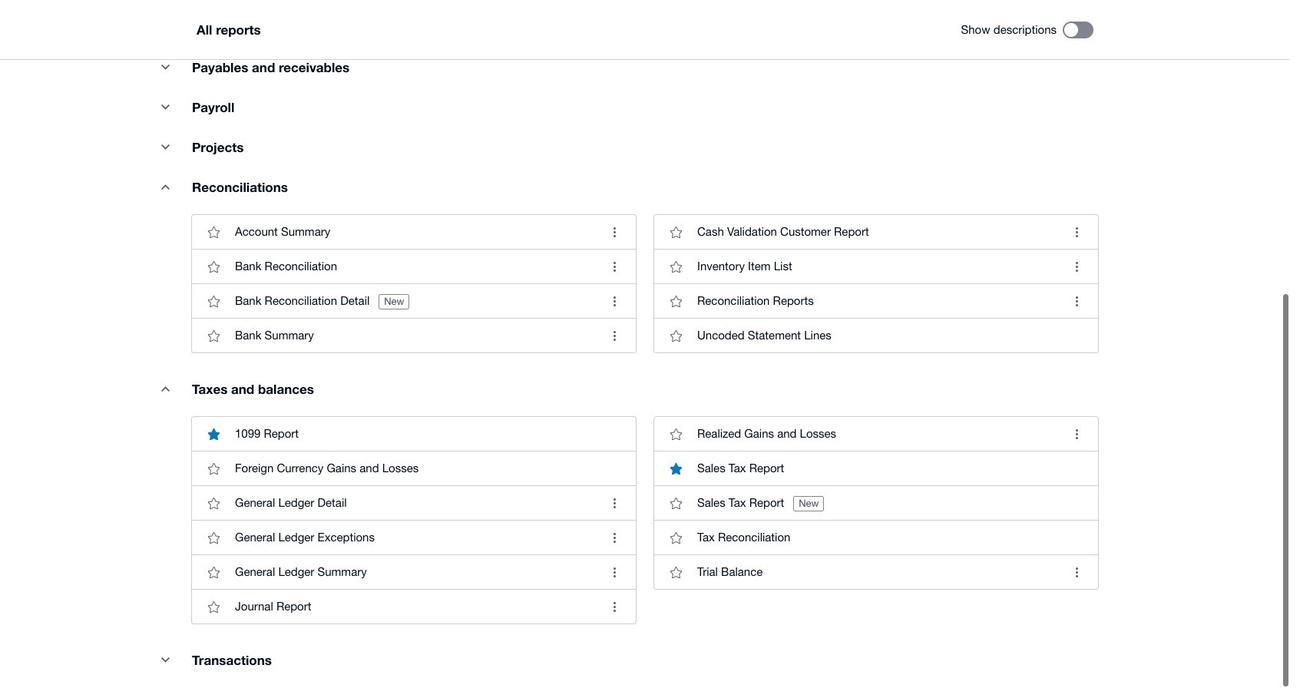 Task type: vqa. For each thing, say whether or not it's contained in the screenshot.
Home link in the left of the page
no



Task type: locate. For each thing, give the bounding box(es) containing it.
remove favorite image
[[198, 419, 229, 450]]

collapse report group image
[[150, 52, 181, 82], [150, 92, 181, 122], [150, 132, 181, 162], [150, 645, 181, 675]]

1 favorite image from the top
[[198, 217, 229, 248]]

7 favorite image from the top
[[198, 557, 229, 588]]

2 more options image from the top
[[1062, 251, 1092, 282]]

4 more options image from the top
[[1062, 557, 1092, 588]]

expand report group image
[[150, 171, 181, 202]]

2 favorite image from the top
[[198, 251, 229, 282]]

4 collapse report group image from the top
[[150, 645, 181, 675]]

expand report group image
[[150, 374, 181, 404]]

8 favorite image from the top
[[198, 592, 229, 622]]

more options image
[[1062, 217, 1092, 248], [1062, 251, 1092, 282], [1062, 419, 1092, 450], [1062, 557, 1092, 588]]

1 collapse report group image from the top
[[150, 52, 181, 82]]

favorite image
[[198, 217, 229, 248], [198, 251, 229, 282], [198, 321, 229, 351], [198, 453, 229, 484], [198, 488, 229, 519], [198, 523, 229, 553], [198, 557, 229, 588], [198, 592, 229, 622]]

more options image
[[1062, 286, 1092, 317]]

6 favorite image from the top
[[198, 523, 229, 553]]

3 more options image from the top
[[1062, 419, 1092, 450]]



Task type: describe. For each thing, give the bounding box(es) containing it.
3 collapse report group image from the top
[[150, 132, 181, 162]]

5 favorite image from the top
[[198, 488, 229, 519]]

1 more options image from the top
[[1062, 217, 1092, 248]]

favorite image
[[198, 286, 229, 317]]

2 collapse report group image from the top
[[150, 92, 181, 122]]

3 favorite image from the top
[[198, 321, 229, 351]]

4 favorite image from the top
[[198, 453, 229, 484]]



